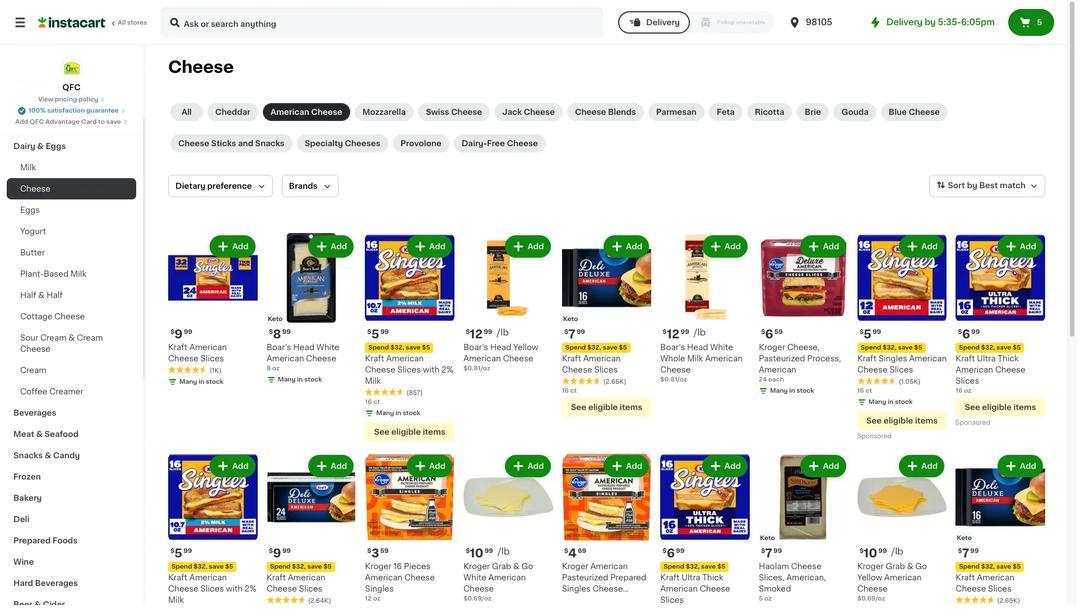 Task type: describe. For each thing, give the bounding box(es) containing it.
cottage cheese link
[[7, 306, 136, 327]]

seafood
[[45, 431, 79, 438]]

ultra for kraft ultra thick american cheese slices
[[682, 574, 701, 582]]

provolone link
[[393, 135, 450, 153]]

butter link
[[7, 242, 136, 264]]

thick for kraft ultra thick american cheese slices
[[703, 574, 724, 582]]

cheese inside kraft ultra thick american cheese slices 16 oz
[[996, 366, 1026, 374]]

1 horizontal spatial 7
[[766, 548, 773, 560]]

creamer
[[49, 388, 83, 396]]

snacks & candy
[[13, 452, 80, 460]]

milk inside boar's head white whole milk american cheese $0.81/oz
[[688, 355, 703, 363]]

16 for kraft american cheese slices with 2% milk
[[365, 399, 372, 405]]

delivery button
[[618, 11, 690, 34]]

sponsored badge image for 5
[[858, 434, 892, 440]]

pasteurized for cheese,
[[759, 355, 806, 363]]

prepared inside kroger american pasteurized prepared singles cheese product
[[611, 574, 647, 582]]

cheese blends link
[[567, 103, 644, 121]]

0 vertical spatial eggs
[[46, 142, 66, 150]]

59 for 6
[[775, 329, 783, 335]]

$ inside $ 6 59
[[761, 329, 766, 335]]

cheese inside "kroger grab & go yellow american cheese $0.69/oz"
[[858, 586, 888, 593]]

many for 6
[[770, 388, 788, 394]]

(857)
[[407, 390, 423, 396]]

plant-based milk
[[20, 270, 86, 278]]

16 ct for kraft american cheese slices with 2% milk
[[365, 399, 380, 405]]

cheese,
[[788, 344, 820, 351]]

see eligible items for kraft american cheese slices
[[571, 404, 643, 411]]

Best match Sort by field
[[930, 175, 1046, 197]]

in for 9
[[199, 379, 204, 385]]

american inside kroger grab & go white american cheese $0.69/oz
[[489, 574, 526, 582]]

items for kraft american cheese slices
[[620, 404, 643, 411]]

many in stock down (857)
[[376, 410, 421, 416]]

sort
[[948, 182, 966, 190]]

american inside kroger cheese, pasteurized process, american 24 each
[[759, 366, 797, 374]]

all for all stores
[[118, 20, 126, 26]]

1 horizontal spatial (2.65k)
[[998, 598, 1021, 605]]

cheese link
[[7, 178, 136, 200]]

prepared foods
[[13, 537, 78, 545]]

by for sort
[[967, 182, 978, 190]]

2 horizontal spatial 6
[[963, 328, 971, 340]]

slices inside kraft ultra thick american cheese slices 16 oz
[[956, 377, 980, 385]]

milk link
[[7, 157, 136, 178]]

brie link
[[797, 103, 830, 121]]

add qfc advantage card to save
[[15, 119, 121, 125]]

beverages link
[[7, 403, 136, 424]]

slices inside kraft singles american cheese slices
[[890, 366, 914, 374]]

each
[[769, 377, 784, 383]]

yogurt
[[20, 228, 46, 235]]

dietary
[[175, 182, 205, 190]]

(1.05k)
[[899, 379, 921, 385]]

see for kraft american cheese slices with 2% milk
[[374, 428, 390, 436]]

cheese inside kroger 16 pieces american cheese singles 12 oz
[[405, 574, 435, 582]]

add qfc advantage card to save link
[[15, 118, 128, 127]]

deli link
[[7, 509, 136, 530]]

cream link
[[7, 360, 136, 381]]

cheese inside boar's head yellow american cheese $0.81/oz
[[503, 355, 534, 363]]

ct for kraft american cheese slices
[[570, 388, 577, 394]]

swiss cheese link
[[418, 103, 490, 121]]

$0.81/oz inside boar's head yellow american cheese $0.81/oz
[[464, 365, 490, 372]]

(1k)
[[210, 368, 222, 374]]

yogurt link
[[7, 221, 136, 242]]

go for kroger grab & go white american cheese
[[522, 563, 533, 571]]

hard beverages link
[[7, 573, 136, 594]]

pieces
[[404, 563, 431, 571]]

all stores link
[[38, 7, 148, 38]]

/lb up boar's head white whole milk american cheese $0.81/oz
[[694, 328, 706, 337]]

all stores
[[118, 20, 147, 26]]

cheese inside boar's head white american cheese 8 oz
[[306, 355, 337, 363]]

service type group
[[618, 11, 775, 34]]

cheese sticks and snacks link
[[170, 135, 292, 153]]

0 vertical spatial with
[[423, 366, 440, 374]]

meat & seafood
[[13, 431, 79, 438]]

and
[[238, 140, 253, 147]]

blue cheese
[[889, 108, 940, 116]]

see eligible items button for kraft american cheese slices
[[562, 398, 652, 417]]

24
[[759, 377, 767, 383]]

cream down cottage cheese
[[40, 334, 67, 342]]

delivery for delivery by 5:35-6:05pm
[[887, 18, 923, 26]]

$10.99 per pound element for kroger grab & go yellow american cheese
[[858, 547, 947, 561]]

yellow inside "kroger grab & go yellow american cheese $0.69/oz"
[[858, 574, 883, 582]]

coffee creamer
[[20, 388, 83, 396]]

view pricing policy
[[38, 96, 98, 103]]

many in stock down (1.05k)
[[869, 399, 913, 405]]

1 vertical spatial with
[[226, 586, 243, 593]]

stock for 6
[[797, 388, 815, 394]]

2 horizontal spatial $ 7 99
[[958, 548, 979, 560]]

0 vertical spatial qfc
[[62, 84, 81, 91]]

jack cheese
[[503, 108, 555, 116]]

eggs link
[[7, 200, 136, 221]]

delivery for delivery
[[646, 19, 680, 26]]

/lb up kroger grab & go white american cheese $0.69/oz
[[498, 547, 510, 556]]

many in stock for 8
[[278, 377, 322, 383]]

kroger 16 pieces american cheese singles 12 oz
[[365, 563, 435, 602]]

12 for boar's head yellow american cheese
[[470, 328, 483, 340]]

kroger american pasteurized prepared singles cheese product
[[562, 563, 647, 605]]

in for 6
[[790, 388, 795, 394]]

stock for 8
[[304, 377, 322, 383]]

boar's for 8
[[267, 344, 291, 351]]

1 horizontal spatial $ 7 99
[[761, 548, 782, 560]]

pasteurized for american
[[562, 574, 609, 582]]

kraft inside kraft ultra thick american cheese slices 16 oz
[[956, 355, 975, 363]]

12 inside kroger 16 pieces american cheese singles 12 oz
[[365, 596, 372, 602]]

dairy-free cheese link
[[454, 135, 546, 153]]

white for milk
[[711, 344, 733, 351]]

jack cheese link
[[495, 103, 563, 121]]

head for american
[[687, 344, 709, 351]]

smoked
[[759, 586, 791, 593]]

policy
[[79, 96, 98, 103]]

qfc link
[[61, 58, 82, 93]]

american,
[[787, 574, 826, 582]]

blue cheese link
[[881, 103, 948, 121]]

ct for kraft american cheese slices with 2% milk
[[374, 399, 380, 405]]

/lb up boar's head yellow american cheese $0.81/oz
[[497, 328, 509, 337]]

product group containing 4
[[562, 453, 652, 605]]

in for 8
[[297, 377, 303, 383]]

singles inside kroger american pasteurized prepared singles cheese product
[[562, 586, 591, 593]]

kroger for kroger cheese, pasteurized process, american 24 each
[[759, 344, 786, 351]]

cheese inside kroger american pasteurized prepared singles cheese product
[[593, 586, 623, 593]]

sponsored badge image for 6
[[956, 420, 990, 427]]

american inside boar's head yellow american cheese $0.81/oz
[[464, 355, 501, 363]]

thick for kraft ultra thick american cheese slices 16 oz
[[998, 355, 1019, 363]]

1 vertical spatial kraft american cheese slices with 2% milk
[[168, 574, 257, 605]]

parmesan
[[656, 108, 697, 116]]

hard
[[13, 580, 33, 588]]

american cheese link
[[263, 103, 350, 121]]

Search field
[[161, 8, 603, 37]]

1 horizontal spatial kraft american cheese slices with 2% milk
[[365, 355, 454, 385]]

5 inside haolam cheese slices, american, smoked 5 oz
[[759, 596, 763, 602]]

kroger for kroger american pasteurized prepared singles cheese product
[[562, 563, 589, 571]]

3
[[372, 548, 379, 560]]

see for kraft ultra thick american cheese slices
[[965, 404, 981, 411]]

american inside kraft ultra thick american cheese slices 16 oz
[[956, 366, 994, 374]]

100% satisfaction guarantee button
[[17, 104, 126, 116]]

4
[[569, 548, 577, 560]]

product group containing 8
[[267, 233, 356, 387]]

oz inside boar's head white american cheese 8 oz
[[272, 365, 280, 372]]

cottage
[[20, 313, 52, 321]]

cheeses
[[345, 140, 381, 147]]

see eligible items button for kraft american cheese slices with 2% milk
[[365, 423, 455, 442]]

by for delivery
[[925, 18, 936, 26]]

(2.64k)
[[308, 598, 331, 605]]

produce
[[13, 121, 48, 129]]

$0.69/oz for kroger grab & go white american cheese
[[464, 596, 492, 602]]

many for 9
[[179, 379, 197, 385]]

specialty
[[305, 140, 343, 147]]

yellow inside boar's head yellow american cheese $0.81/oz
[[514, 344, 539, 351]]

specialty cheeses link
[[297, 135, 388, 153]]

oz inside kraft ultra thick american cheese slices 16 oz
[[964, 388, 972, 394]]

boar's head white american cheese 8 oz
[[267, 344, 340, 372]]

view pricing policy link
[[38, 95, 105, 104]]

stock down (1.05k)
[[895, 399, 913, 405]]

boar's head white whole milk american cheese $0.81/oz
[[661, 344, 743, 383]]

0 horizontal spatial $ 7 99
[[564, 328, 585, 340]]

$ 9 99 for spend
[[269, 548, 291, 560]]

jack
[[503, 108, 522, 116]]

see eligible items button for kraft ultra thick american cheese slices
[[956, 398, 1046, 417]]

lists link
[[7, 31, 136, 54]]

0 horizontal spatial qfc
[[30, 119, 44, 125]]

blue
[[889, 108, 907, 116]]

0 horizontal spatial (2.65k)
[[604, 379, 627, 385]]

cheese inside kraft singles american cheese slices
[[858, 366, 888, 374]]

1 vertical spatial snacks
[[13, 452, 43, 460]]

0 horizontal spatial 7
[[569, 328, 576, 340]]

16 for kraft singles american cheese slices
[[858, 388, 864, 394]]

$ 6 59
[[761, 328, 783, 340]]

/lb up "kroger grab & go yellow american cheese $0.69/oz" at the right of the page
[[892, 547, 904, 556]]

all for all
[[182, 108, 192, 116]]

grab for yellow
[[886, 563, 905, 571]]

2 horizontal spatial 7
[[963, 548, 970, 560]]

thanksgiving
[[13, 100, 67, 108]]

& inside "kroger grab & go yellow american cheese $0.69/oz"
[[907, 563, 914, 571]]

$0.69/oz for kroger grab & go yellow american cheese
[[858, 596, 886, 602]]

plant-
[[20, 270, 44, 278]]

meat
[[13, 431, 34, 438]]

view
[[38, 96, 53, 103]]

gouda link
[[834, 103, 877, 121]]

kraft inside kraft singles american cheese slices
[[858, 355, 877, 363]]

1 horizontal spatial 6
[[766, 328, 774, 340]]

american inside kroger 16 pieces american cheese singles 12 oz
[[365, 574, 403, 582]]

whole
[[661, 355, 686, 363]]

$ 5 99 for (1.05k)
[[860, 328, 882, 340]]

16 ct for kraft american cheese slices
[[562, 388, 577, 394]]

brands button
[[282, 175, 338, 197]]

$ 5 99 for (857)
[[367, 328, 389, 340]]

sour cream & cream cheese link
[[7, 327, 136, 360]]

frozen link
[[7, 466, 136, 488]]

$12.99 per pound element for white
[[661, 327, 750, 342]]

stores
[[127, 20, 147, 26]]

based
[[44, 270, 69, 278]]



Task type: locate. For each thing, give the bounding box(es) containing it.
beverages down the coffee
[[13, 409, 56, 417]]

kroger inside kroger grab & go white american cheese $0.69/oz
[[464, 563, 490, 571]]

1 horizontal spatial $ 12 99 /lb
[[663, 328, 706, 340]]

8
[[273, 328, 281, 340], [267, 365, 271, 372]]

prepared foods link
[[7, 530, 136, 552]]

milk
[[20, 164, 36, 172], [71, 270, 86, 278], [688, 355, 703, 363], [365, 377, 381, 385], [168, 597, 184, 605]]

cream up the coffee
[[20, 367, 46, 375]]

0 vertical spatial sponsored badge image
[[956, 420, 990, 427]]

delivery inside button
[[646, 19, 680, 26]]

match
[[1000, 182, 1026, 190]]

2 horizontal spatial 16 ct
[[858, 388, 873, 394]]

kroger for kroger 16 pieces american cheese singles 12 oz
[[365, 563, 392, 571]]

many inside product group
[[278, 377, 296, 383]]

$ 8 99
[[269, 328, 291, 340]]

many in stock down (1k)
[[179, 379, 224, 385]]

product group
[[168, 233, 258, 389], [267, 233, 356, 387], [365, 233, 455, 442], [464, 233, 553, 373], [562, 233, 652, 417], [661, 233, 750, 384], [759, 233, 849, 398], [858, 233, 947, 443], [956, 233, 1046, 429], [168, 453, 258, 606], [267, 453, 356, 606], [365, 453, 455, 604], [464, 453, 553, 604], [562, 453, 652, 605], [661, 453, 750, 606], [759, 453, 849, 604], [858, 453, 947, 604], [956, 453, 1046, 606]]

all left stores
[[118, 20, 126, 26]]

9 for kraft
[[175, 328, 183, 340]]

12 for boar's head white whole milk american cheese
[[667, 328, 680, 340]]

ricotta link
[[747, 103, 793, 121]]

0 horizontal spatial boar's
[[267, 344, 291, 351]]

cheese blends
[[575, 108, 636, 116]]

many in stock down each
[[770, 388, 815, 394]]

american inside boar's head white whole milk american cheese $0.81/oz
[[705, 355, 743, 363]]

ultra inside kraft ultra thick american cheese slices 16 oz
[[977, 355, 996, 363]]

1 horizontal spatial ct
[[570, 388, 577, 394]]

16
[[562, 388, 569, 394], [858, 388, 864, 394], [956, 388, 963, 394], [365, 399, 372, 405], [394, 563, 402, 571]]

1 vertical spatial pasteurized
[[562, 574, 609, 582]]

0 horizontal spatial 2%
[[245, 586, 257, 593]]

0 vertical spatial snacks
[[255, 140, 285, 147]]

0 horizontal spatial $0.69/oz
[[464, 596, 492, 602]]

0 horizontal spatial 6
[[667, 548, 675, 560]]

pasteurized up each
[[759, 355, 806, 363]]

1 horizontal spatial snacks
[[255, 140, 285, 147]]

head inside boar's head white american cheese 8 oz
[[293, 344, 315, 351]]

american cheese
[[271, 108, 342, 116]]

10 for kroger grab & go white american cheese
[[470, 548, 484, 560]]

0 horizontal spatial half
[[20, 292, 36, 299]]

pasteurized inside kroger cheese, pasteurized process, american 24 each
[[759, 355, 806, 363]]

1 horizontal spatial 16 ct
[[562, 388, 577, 394]]

$12.99 per pound element for yellow
[[464, 327, 553, 342]]

white for cheese
[[317, 344, 340, 351]]

& inside the sour cream & cream cheese
[[69, 334, 75, 342]]

1 horizontal spatial go
[[916, 563, 927, 571]]

0 horizontal spatial singles
[[365, 586, 394, 593]]

2 horizontal spatial 12
[[667, 328, 680, 340]]

product group containing 3
[[365, 453, 455, 604]]

★★★★★
[[168, 366, 207, 374], [168, 366, 207, 374], [562, 377, 601, 385], [562, 377, 601, 385], [858, 377, 897, 385], [858, 377, 897, 385], [365, 388, 404, 396], [365, 388, 404, 396], [267, 597, 306, 605], [267, 597, 306, 605], [956, 597, 995, 605], [956, 597, 995, 605]]

0 horizontal spatial 9
[[175, 328, 183, 340]]

american inside kraft singles american cheese slices
[[910, 355, 947, 363]]

1 horizontal spatial 59
[[775, 329, 783, 335]]

0 vertical spatial $ 6 99
[[958, 328, 980, 340]]

0 horizontal spatial $10.99 per pound element
[[464, 547, 553, 561]]

$ 9 99 for kraft
[[170, 328, 192, 340]]

sour
[[20, 334, 38, 342]]

many for 8
[[278, 377, 296, 383]]

head inside boar's head white whole milk american cheese $0.81/oz
[[687, 344, 709, 351]]

half down 'plant-based milk'
[[47, 292, 63, 299]]

16 ct for kraft singles american cheese slices
[[858, 388, 873, 394]]

cheese inside boar's head white whole milk american cheese $0.81/oz
[[661, 366, 691, 374]]

1 vertical spatial all
[[182, 108, 192, 116]]

by inside field
[[967, 182, 978, 190]]

0 horizontal spatial 59
[[380, 549, 389, 555]]

$ 7 99
[[564, 328, 585, 340], [761, 548, 782, 560], [958, 548, 979, 560]]

12 up boar's head yellow american cheese $0.81/oz
[[470, 328, 483, 340]]

1 horizontal spatial $ 10 99
[[860, 548, 887, 560]]

singles
[[879, 355, 908, 363], [365, 586, 394, 593], [562, 586, 591, 593]]

kroger inside kroger american pasteurized prepared singles cheese product
[[562, 563, 589, 571]]

0 horizontal spatial $ 10 99
[[466, 548, 493, 560]]

feta
[[717, 108, 735, 116]]

see eligible items
[[571, 404, 643, 411], [965, 404, 1037, 411], [867, 417, 938, 425], [374, 428, 446, 436]]

stock down (1k)
[[206, 379, 224, 385]]

1 vertical spatial $ 9 99
[[269, 548, 291, 560]]

$0.69/oz
[[464, 596, 492, 602], [858, 596, 886, 602]]

1 horizontal spatial delivery
[[887, 18, 923, 26]]

cheese sticks and snacks
[[178, 140, 285, 147]]

$ 12 99 /lb for american
[[466, 328, 509, 340]]

american inside kroger american pasteurized prepared singles cheese product
[[591, 563, 628, 571]]

None search field
[[160, 7, 604, 38]]

grab inside "kroger grab & go yellow american cheese $0.69/oz"
[[886, 563, 905, 571]]

cheese inside the sour cream & cream cheese
[[20, 345, 51, 353]]

0 horizontal spatial 10
[[470, 548, 484, 560]]

brands
[[289, 182, 318, 190]]

1 horizontal spatial 8
[[273, 328, 281, 340]]

$ 6 99 up kraft ultra thick american cheese slices 16 oz
[[958, 328, 980, 340]]

1 vertical spatial 9
[[273, 548, 281, 560]]

many in stock inside product group
[[278, 377, 322, 383]]

16 inside kraft ultra thick american cheese slices 16 oz
[[956, 388, 963, 394]]

dairy
[[13, 142, 35, 150]]

1 $ 10 99 from the left
[[466, 548, 493, 560]]

boar's
[[464, 344, 488, 351], [267, 344, 291, 351], [661, 344, 685, 351]]

boar's for $0.81/oz
[[464, 344, 488, 351]]

$ 10 99 for kroger grab & go white american cheese
[[466, 548, 493, 560]]

kroger inside kroger cheese, pasteurized process, american 24 each
[[759, 344, 786, 351]]

1 horizontal spatial $12.99 per pound element
[[661, 327, 750, 342]]

0 vertical spatial 9
[[175, 328, 183, 340]]

2 10 from the left
[[864, 548, 878, 560]]

specialty cheeses
[[305, 140, 381, 147]]

1 vertical spatial $0.81/oz
[[661, 377, 687, 383]]

kroger for kroger grab & go yellow american cheese $0.69/oz
[[858, 563, 884, 571]]

7
[[569, 328, 576, 340], [766, 548, 773, 560], [963, 548, 970, 560]]

kroger inside kroger 16 pieces american cheese singles 12 oz
[[365, 563, 392, 571]]

candy
[[53, 452, 80, 460]]

boar's inside boar's head white american cheese 8 oz
[[267, 344, 291, 351]]

$10.99 per pound element up "kroger grab & go yellow american cheese $0.69/oz" at the right of the page
[[858, 547, 947, 561]]

1 horizontal spatial 12
[[470, 328, 483, 340]]

eligible for kraft singles american cheese slices
[[884, 417, 914, 425]]

0 horizontal spatial prepared
[[13, 537, 51, 545]]

cheddar link
[[207, 103, 258, 121]]

2 $0.69/oz from the left
[[858, 596, 886, 602]]

$ 4 69
[[564, 548, 587, 560]]

2%
[[442, 366, 454, 374], [245, 586, 257, 593]]

1 vertical spatial $ 6 99
[[663, 548, 685, 560]]

eggs up yogurt
[[20, 206, 40, 214]]

$ 12 99 /lb up whole
[[663, 328, 706, 340]]

thick
[[998, 355, 1019, 363], [703, 574, 724, 582]]

$ 10 99 for kroger grab & go yellow american cheese
[[860, 548, 887, 560]]

0 vertical spatial all
[[118, 20, 126, 26]]

by right sort
[[967, 182, 978, 190]]

many in stock down boar's head white american cheese 8 oz
[[278, 377, 322, 383]]

1 vertical spatial yellow
[[858, 574, 883, 582]]

kroger for kroger grab & go white american cheese $0.69/oz
[[464, 563, 490, 571]]

hard beverages
[[13, 580, 78, 588]]

parmesan link
[[649, 103, 705, 121]]

snacks & candy link
[[7, 445, 136, 466]]

0 vertical spatial (2.65k)
[[604, 379, 627, 385]]

$ 12 99 /lb up boar's head yellow american cheese $0.81/oz
[[466, 328, 509, 340]]

2 horizontal spatial ct
[[866, 388, 873, 394]]

1 boar's from the left
[[464, 344, 488, 351]]

ricotta
[[755, 108, 785, 116]]

0 horizontal spatial yellow
[[514, 344, 539, 351]]

$12.99 per pound element
[[464, 327, 553, 342], [661, 327, 750, 342]]

many
[[278, 377, 296, 383], [179, 379, 197, 385], [770, 388, 788, 394], [869, 399, 887, 405], [376, 410, 394, 416]]

8 down $ 8 99
[[267, 365, 271, 372]]

0 horizontal spatial kraft american cheese slices with 2% milk
[[168, 574, 257, 605]]

98105 button
[[788, 7, 856, 38]]

beverages inside beverages link
[[13, 409, 56, 417]]

grab inside kroger grab & go white american cheese $0.69/oz
[[492, 563, 511, 571]]

$ inside $ 3 59
[[367, 549, 372, 555]]

0 horizontal spatial $0.81/oz
[[464, 365, 490, 372]]

see for kraft singles american cheese slices
[[867, 417, 882, 425]]

16 for kraft american cheese slices
[[562, 388, 569, 394]]

59 for 3
[[380, 549, 389, 555]]

$ 6 99 up kraft ultra thick american cheese slices
[[663, 548, 685, 560]]

stock down kroger cheese, pasteurized process, american 24 each
[[797, 388, 815, 394]]

items
[[620, 404, 643, 411], [1014, 404, 1037, 411], [915, 417, 938, 425], [423, 428, 446, 436]]

cottage cheese
[[20, 313, 85, 321]]

blends
[[608, 108, 636, 116]]

pricing
[[55, 96, 77, 103]]

wine
[[13, 558, 34, 566]]

pasteurized inside kroger american pasteurized prepared singles cheese product
[[562, 574, 609, 582]]

2 boar's from the left
[[267, 344, 291, 351]]

grab for white
[[492, 563, 511, 571]]

0 vertical spatial 2%
[[442, 366, 454, 374]]

1 horizontal spatial ultra
[[977, 355, 996, 363]]

$12.99 per pound element up boar's head yellow american cheese $0.81/oz
[[464, 327, 553, 342]]

$ 10 99 up "kroger grab & go yellow american cheese $0.69/oz" at the right of the page
[[860, 548, 887, 560]]

2 grab from the left
[[886, 563, 905, 571]]

1 horizontal spatial half
[[47, 292, 63, 299]]

59
[[775, 329, 783, 335], [380, 549, 389, 555]]

$ inside $ 8 99
[[269, 329, 273, 335]]

1 vertical spatial sponsored badge image
[[858, 434, 892, 440]]

white inside kroger grab & go white american cheese $0.69/oz
[[464, 574, 487, 582]]

items for kraft american cheese slices with 2% milk
[[423, 428, 446, 436]]

eligible for kraft american cheese slices with 2% milk
[[392, 428, 421, 436]]

12
[[470, 328, 483, 340], [667, 328, 680, 340], [365, 596, 372, 602]]

many in stock for 6
[[770, 388, 815, 394]]

all link
[[170, 103, 203, 121]]

many in stock for 9
[[179, 379, 224, 385]]

boar's head yellow american cheese $0.81/oz
[[464, 344, 539, 372]]

& inside kroger grab & go white american cheese $0.69/oz
[[513, 563, 520, 571]]

kraft inside kraft ultra thick american cheese slices
[[661, 574, 680, 582]]

0 horizontal spatial with
[[226, 586, 243, 593]]

$10.99 per pound element
[[464, 547, 553, 561], [858, 547, 947, 561]]

5 inside button
[[1037, 19, 1043, 26]]

recipes link
[[7, 72, 136, 93]]

2 $10.99 per pound element from the left
[[858, 547, 947, 561]]

white inside boar's head white american cheese 8 oz
[[317, 344, 340, 351]]

1 horizontal spatial head
[[490, 344, 512, 351]]

cheese inside kroger grab & go white american cheese $0.69/oz
[[464, 586, 494, 593]]

2 $ 10 99 from the left
[[860, 548, 887, 560]]

go inside "kroger grab & go yellow american cheese $0.69/oz"
[[916, 563, 927, 571]]

spend
[[369, 345, 389, 351], [566, 345, 586, 351], [861, 345, 882, 351], [960, 345, 980, 351], [172, 564, 192, 570], [270, 564, 291, 570], [664, 564, 685, 570], [960, 564, 980, 570]]

0 horizontal spatial 12
[[365, 596, 372, 602]]

thick inside kraft ultra thick american cheese slices 16 oz
[[998, 355, 1019, 363]]

prepared
[[13, 537, 51, 545], [611, 574, 647, 582]]

by left 5:35-
[[925, 18, 936, 26]]

6 up kraft ultra thick american cheese slices
[[667, 548, 675, 560]]

stock inside product group
[[304, 377, 322, 383]]

dairy & eggs link
[[7, 136, 136, 157]]

16 inside kroger 16 pieces american cheese singles 12 oz
[[394, 563, 402, 571]]

see eligible items button for kraft singles american cheese slices
[[858, 411, 947, 430]]

1 horizontal spatial thick
[[998, 355, 1019, 363]]

0 horizontal spatial ct
[[374, 399, 380, 405]]

go inside kroger grab & go white american cheese $0.69/oz
[[522, 563, 533, 571]]

qfc up view pricing policy link
[[62, 84, 81, 91]]

kroger grab & go white american cheese $0.69/oz
[[464, 563, 533, 602]]

1 $12.99 per pound element from the left
[[464, 327, 553, 342]]

2 head from the left
[[293, 344, 315, 351]]

all left cheddar link
[[182, 108, 192, 116]]

preference
[[207, 182, 252, 190]]

half down plant-
[[20, 292, 36, 299]]

slices inside kraft ultra thick american cheese slices
[[661, 597, 684, 605]]

head for 8
[[293, 344, 315, 351]]

10 for kroger grab & go yellow american cheese
[[864, 548, 878, 560]]

see eligible items for kraft ultra thick american cheese slices
[[965, 404, 1037, 411]]

1 vertical spatial thick
[[703, 574, 724, 582]]

go for kroger grab & go yellow american cheese
[[916, 563, 927, 571]]

1 horizontal spatial 9
[[273, 548, 281, 560]]

$ 12 99 /lb
[[466, 328, 509, 340], [663, 328, 706, 340]]

12 up whole
[[667, 328, 680, 340]]

oz inside haolam cheese slices, american, smoked 5 oz
[[765, 596, 772, 602]]

kroger cheese, pasteurized process, american 24 each
[[759, 344, 841, 383]]

0 horizontal spatial all
[[118, 20, 126, 26]]

ultra for kraft ultra thick american cheese slices 16 oz
[[977, 355, 996, 363]]

12 down 3 at the left of page
[[365, 596, 372, 602]]

swiss cheese
[[426, 108, 482, 116]]

1 horizontal spatial sponsored badge image
[[956, 420, 990, 427]]

grab
[[492, 563, 511, 571], [886, 563, 905, 571]]

0 horizontal spatial grab
[[492, 563, 511, 571]]

1 vertical spatial by
[[967, 182, 978, 190]]

1 vertical spatial qfc
[[30, 119, 44, 125]]

1 horizontal spatial $0.69/oz
[[858, 596, 886, 602]]

$10.99 per pound element for kroger grab & go white american cheese
[[464, 547, 553, 561]]

cream down cottage cheese link
[[77, 334, 103, 342]]

0 vertical spatial $ 9 99
[[170, 328, 192, 340]]

american inside boar's head white american cheese 8 oz
[[267, 355, 304, 363]]

ultra inside kraft ultra thick american cheese slices
[[682, 574, 701, 582]]

slices
[[201, 355, 224, 363], [398, 366, 421, 374], [595, 366, 618, 374], [890, 366, 914, 374], [956, 377, 980, 385], [201, 586, 224, 593], [299, 586, 323, 593], [989, 586, 1012, 593], [661, 597, 684, 605]]

coffee creamer link
[[7, 381, 136, 403]]

$0.69/oz inside "kroger grab & go yellow american cheese $0.69/oz"
[[858, 596, 886, 602]]

american inside "kroger grab & go yellow american cheese $0.69/oz"
[[885, 574, 922, 582]]

2 go from the left
[[916, 563, 927, 571]]

0 vertical spatial kraft american cheese slices with 2% milk
[[365, 355, 454, 385]]

kraft american cheese slices
[[168, 344, 227, 363], [562, 355, 621, 374], [267, 574, 325, 593], [956, 574, 1015, 593]]

$ 10 99 up kroger grab & go white american cheese $0.69/oz
[[466, 548, 493, 560]]

0 vertical spatial 59
[[775, 329, 783, 335]]

slices,
[[759, 574, 785, 582]]

1 go from the left
[[522, 563, 533, 571]]

0 horizontal spatial $ 6 99
[[663, 548, 685, 560]]

qfc logo image
[[61, 58, 82, 80]]

see for kraft american cheese slices
[[571, 404, 587, 411]]

3 head from the left
[[687, 344, 709, 351]]

8 inside boar's head white american cheese 8 oz
[[267, 365, 271, 372]]

oz inside kroger 16 pieces american cheese singles 12 oz
[[373, 596, 381, 602]]

1 grab from the left
[[492, 563, 511, 571]]

boar's inside boar's head white whole milk american cheese $0.81/oz
[[661, 344, 685, 351]]

1 $0.69/oz from the left
[[464, 596, 492, 602]]

beverages down wine link
[[35, 580, 78, 588]]

thick inside kraft ultra thick american cheese slices
[[703, 574, 724, 582]]

10 up "kroger grab & go yellow american cheese $0.69/oz" at the right of the page
[[864, 548, 878, 560]]

2 $ 12 99 /lb from the left
[[663, 328, 706, 340]]

kroger inside "kroger grab & go yellow american cheese $0.69/oz"
[[858, 563, 884, 571]]

1 horizontal spatial all
[[182, 108, 192, 116]]

/lb
[[497, 328, 509, 337], [694, 328, 706, 337], [498, 547, 510, 556], [892, 547, 904, 556]]

2 horizontal spatial singles
[[879, 355, 908, 363]]

see eligible items for kraft singles american cheese slices
[[867, 417, 938, 425]]

2 horizontal spatial $ 5 99
[[860, 328, 882, 340]]

1 vertical spatial beverages
[[35, 580, 78, 588]]

59 inside $ 6 59
[[775, 329, 783, 335]]

snacks right and
[[255, 140, 285, 147]]

$ 5 99
[[367, 328, 389, 340], [860, 328, 882, 340], [170, 548, 192, 560]]

$ 9 99
[[170, 328, 192, 340], [269, 548, 291, 560]]

6 up kraft ultra thick american cheese slices 16 oz
[[963, 328, 971, 340]]

0 horizontal spatial go
[[522, 563, 533, 571]]

cheese inside haolam cheese slices, american, smoked 5 oz
[[791, 563, 822, 571]]

0 horizontal spatial pasteurized
[[562, 574, 609, 582]]

$0.81/oz inside boar's head white whole milk american cheese $0.81/oz
[[661, 377, 687, 383]]

1 horizontal spatial white
[[464, 574, 487, 582]]

1 horizontal spatial $ 6 99
[[958, 328, 980, 340]]

deli
[[13, 516, 29, 524]]

dairy-
[[462, 140, 487, 147]]

9 for spend
[[273, 548, 281, 560]]

items for kraft ultra thick american cheese slices
[[1014, 404, 1037, 411]]

0 horizontal spatial eggs
[[20, 206, 40, 214]]

0 vertical spatial $0.81/oz
[[464, 365, 490, 372]]

1 vertical spatial 59
[[380, 549, 389, 555]]

stock down (857)
[[403, 410, 421, 416]]

$10.99 per pound element up kroger grab & go white american cheese $0.69/oz
[[464, 547, 553, 561]]

0 horizontal spatial ultra
[[682, 574, 701, 582]]

beverages inside hard beverages link
[[35, 580, 78, 588]]

singles up (1.05k)
[[879, 355, 908, 363]]

american inside kraft ultra thick american cheese slices
[[661, 586, 698, 593]]

0 horizontal spatial head
[[293, 344, 315, 351]]

white inside boar's head white whole milk american cheese $0.81/oz
[[711, 344, 733, 351]]

3 boar's from the left
[[661, 344, 685, 351]]

$
[[170, 329, 175, 335], [466, 329, 470, 335], [761, 329, 766, 335], [269, 329, 273, 335], [367, 329, 372, 335], [564, 329, 569, 335], [663, 329, 667, 335], [860, 329, 864, 335], [958, 329, 963, 335], [170, 549, 175, 555], [466, 549, 470, 555], [761, 549, 766, 555], [269, 549, 273, 555], [367, 549, 372, 555], [564, 549, 569, 555], [663, 549, 667, 555], [860, 549, 864, 555], [958, 549, 963, 555]]

see eligible items for kraft american cheese slices with 2% milk
[[374, 428, 446, 436]]

59 right 3 at the left of page
[[380, 549, 389, 555]]

pasteurized up product
[[562, 574, 609, 582]]

gouda
[[842, 108, 869, 116]]

0 horizontal spatial by
[[925, 18, 936, 26]]

stock for 9
[[206, 379, 224, 385]]

recipes
[[13, 78, 46, 86]]

stock down boar's head white american cheese 8 oz
[[304, 377, 322, 383]]

1 horizontal spatial yellow
[[858, 574, 883, 582]]

10
[[470, 548, 484, 560], [864, 548, 878, 560]]

boar's for american
[[661, 344, 685, 351]]

boar's inside boar's head yellow american cheese $0.81/oz
[[464, 344, 488, 351]]

2 half from the left
[[47, 292, 63, 299]]

0 horizontal spatial thick
[[703, 574, 724, 582]]

items for kraft singles american cheese slices
[[915, 417, 938, 425]]

2 horizontal spatial head
[[687, 344, 709, 351]]

$12.99 per pound element up boar's head white whole milk american cheese $0.81/oz
[[661, 327, 750, 342]]

99 inside $ 8 99
[[282, 329, 291, 335]]

2 $12.99 per pound element from the left
[[661, 327, 750, 342]]

1 $ 12 99 /lb from the left
[[466, 328, 509, 340]]

10 up kroger grab & go white american cheese $0.69/oz
[[470, 548, 484, 560]]

snacks up frozen
[[13, 452, 43, 460]]

8 up boar's head white american cheese 8 oz
[[273, 328, 281, 340]]

1 vertical spatial 2%
[[245, 586, 257, 593]]

69
[[578, 549, 587, 555]]

0 horizontal spatial white
[[317, 344, 340, 351]]

0 vertical spatial yellow
[[514, 344, 539, 351]]

0 horizontal spatial $ 5 99
[[170, 548, 192, 560]]

eligible for kraft ultra thick american cheese slices
[[983, 404, 1012, 411]]

0 horizontal spatial snacks
[[13, 452, 43, 460]]

1 head from the left
[[490, 344, 512, 351]]

1 $10.99 per pound element from the left
[[464, 547, 553, 561]]

1 half from the left
[[20, 292, 36, 299]]

1 10 from the left
[[470, 548, 484, 560]]

singles up product
[[562, 586, 591, 593]]

head for $0.81/oz
[[490, 344, 512, 351]]

59 up kroger cheese, pasteurized process, american 24 each
[[775, 329, 783, 335]]

singles down $ 3 59
[[365, 586, 394, 593]]

1 horizontal spatial by
[[967, 182, 978, 190]]

white
[[317, 344, 340, 351], [711, 344, 733, 351], [464, 574, 487, 582]]

1 horizontal spatial pasteurized
[[759, 355, 806, 363]]

in inside product group
[[297, 377, 303, 383]]

qfc
[[62, 84, 81, 91], [30, 119, 44, 125]]

plant-based milk link
[[7, 264, 136, 285]]

0 horizontal spatial $ 12 99 /lb
[[466, 328, 509, 340]]

1 horizontal spatial 2%
[[442, 366, 454, 374]]

eggs down advantage
[[46, 142, 66, 150]]

instacart logo image
[[38, 16, 105, 29]]

sponsored badge image
[[956, 420, 990, 427], [858, 434, 892, 440]]

head inside boar's head yellow american cheese $0.81/oz
[[490, 344, 512, 351]]

0 vertical spatial by
[[925, 18, 936, 26]]

ct for kraft singles american cheese slices
[[866, 388, 873, 394]]

keto inside product group
[[268, 316, 283, 322]]

best match
[[980, 182, 1026, 190]]

cheddar
[[215, 108, 250, 116]]

singles inside kraft singles american cheese slices
[[879, 355, 908, 363]]

$ inside $ 4 69
[[564, 549, 569, 555]]

free
[[487, 140, 505, 147]]

1 horizontal spatial singles
[[562, 586, 591, 593]]

delivery by 5:35-6:05pm
[[887, 18, 995, 26]]

2 horizontal spatial boar's
[[661, 344, 685, 351]]

mozzarella
[[363, 108, 406, 116]]

qfc down 100%
[[30, 119, 44, 125]]

$0.69/oz inside kroger grab & go white american cheese $0.69/oz
[[464, 596, 492, 602]]

cheese inside kraft ultra thick american cheese slices
[[700, 586, 731, 593]]

$ 12 99 /lb for whole
[[663, 328, 706, 340]]

singles inside kroger 16 pieces american cheese singles 12 oz
[[365, 586, 394, 593]]

59 inside $ 3 59
[[380, 549, 389, 555]]

1 vertical spatial (2.65k)
[[998, 598, 1021, 605]]

6 up kroger cheese, pasteurized process, american 24 each
[[766, 328, 774, 340]]

eligible for kraft american cheese slices
[[589, 404, 618, 411]]

1 horizontal spatial $ 5 99
[[367, 328, 389, 340]]



Task type: vqa. For each thing, say whether or not it's contained in the screenshot.
total
no



